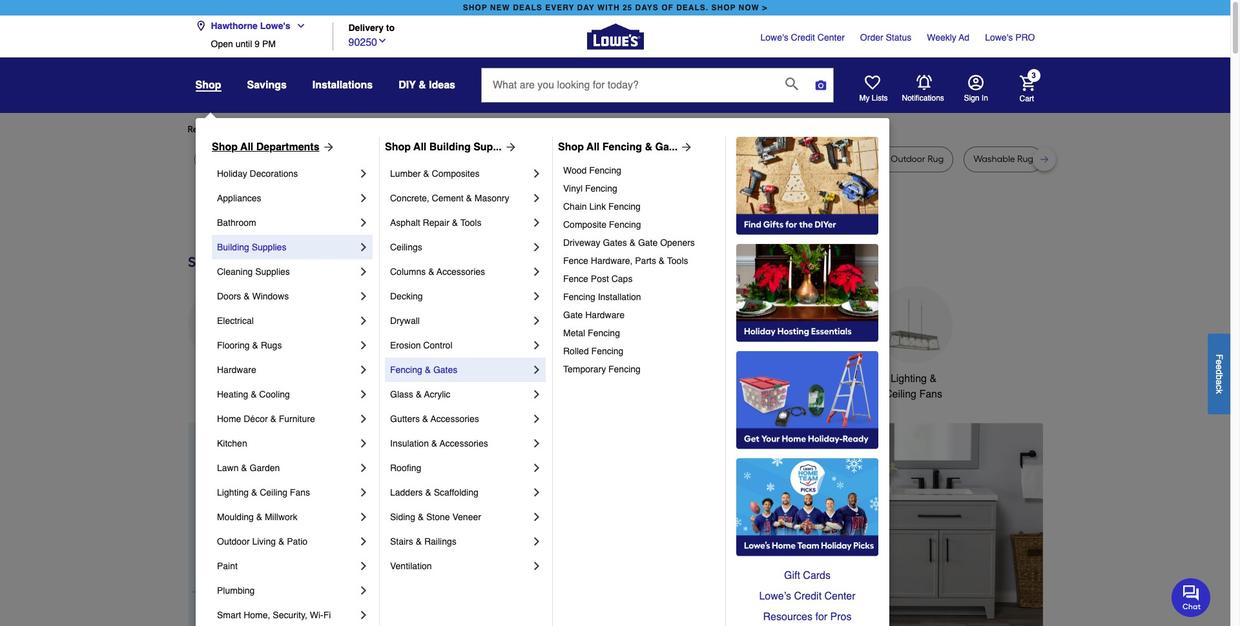 Task type: locate. For each thing, give the bounding box(es) containing it.
for for suggestions
[[407, 124, 418, 135]]

8 rug from the left
[[928, 154, 944, 165]]

asphalt
[[390, 218, 420, 228]]

building supplies
[[217, 242, 287, 253]]

1 roth from the left
[[555, 154, 573, 165]]

1 and from the left
[[536, 154, 552, 165]]

building supplies link
[[217, 235, 357, 260]]

credit up search image in the top right of the page
[[791, 32, 815, 43]]

1 vertical spatial lighting
[[217, 488, 249, 498]]

supplies up the cleaning supplies
[[252, 242, 287, 253]]

temporary fencing link
[[563, 361, 717, 379]]

for left pros
[[816, 612, 828, 624]]

holiday hosting essentials. image
[[737, 244, 879, 342]]

e up d
[[1215, 360, 1225, 365]]

f
[[1215, 354, 1225, 360]]

accessories for columns & accessories
[[437, 267, 485, 277]]

concrete,
[[390, 193, 429, 204]]

wood
[[563, 165, 587, 176]]

arrow right image for shop all departments
[[320, 141, 335, 154]]

holiday decorations
[[217, 169, 298, 179]]

hardware down fencing installation
[[586, 310, 625, 320]]

hardware down flooring
[[217, 365, 256, 375]]

2 horizontal spatial area
[[795, 154, 814, 165]]

allen right desk
[[513, 154, 533, 165]]

outdoor for outdoor tools & equipment
[[582, 373, 620, 385]]

you up shop all building sup...
[[420, 124, 435, 135]]

1 vertical spatial decorations
[[395, 389, 450, 401]]

1 horizontal spatial ceiling
[[885, 389, 917, 401]]

2 all from the left
[[414, 142, 427, 153]]

sign in
[[964, 94, 989, 103]]

shop up '5x8'
[[212, 142, 238, 153]]

chevron right image for roofing
[[530, 462, 543, 475]]

chevron right image for gutters & accessories
[[530, 413, 543, 426]]

1 vertical spatial bathroom
[[695, 373, 740, 385]]

up to 40 percent off select vanities. plus, get free local delivery on select vanities. image
[[417, 423, 1043, 627]]

& inside outdoor living & patio link
[[278, 537, 284, 547]]

1 vertical spatial appliances
[[201, 373, 252, 385]]

outdoor inside outdoor tools & equipment
[[582, 373, 620, 385]]

kitchen up lawn
[[217, 439, 247, 449]]

0 horizontal spatial fans
[[290, 488, 310, 498]]

recommended searches for you
[[188, 124, 320, 135]]

flooring & rugs link
[[217, 333, 357, 358]]

1 all from the left
[[240, 142, 253, 153]]

gate up parts
[[638, 238, 658, 248]]

outdoor
[[891, 154, 926, 165]]

1 horizontal spatial building
[[430, 142, 471, 153]]

& inside columns & accessories link
[[428, 267, 435, 277]]

shop all departments
[[212, 142, 320, 153]]

1 horizontal spatial smart
[[787, 373, 814, 385]]

3 shop from the left
[[558, 142, 584, 153]]

chevron down image inside 90250 button
[[377, 35, 388, 46]]

fencing down gate hardware
[[588, 328, 620, 339]]

allen
[[513, 154, 533, 165], [643, 154, 663, 165]]

center left order
[[818, 32, 845, 43]]

0 vertical spatial accessories
[[437, 267, 485, 277]]

3 rug from the left
[[284, 154, 301, 165]]

0 horizontal spatial arrow right image
[[320, 141, 335, 154]]

& inside home décor & furniture link
[[270, 414, 276, 425]]

arrow right image inside shop all fencing & ga... link
[[678, 141, 693, 154]]

1 horizontal spatial lowe's
[[761, 32, 789, 43]]

0 horizontal spatial building
[[217, 242, 249, 253]]

parts
[[635, 256, 656, 266]]

0 horizontal spatial allen
[[513, 154, 533, 165]]

gift cards
[[784, 571, 831, 582]]

Search Query text field
[[482, 68, 775, 102]]

kitchen faucets
[[484, 373, 558, 385]]

flooring & rugs
[[217, 341, 282, 351]]

ladders & scaffolding link
[[390, 481, 530, 505]]

appliances down holiday on the top left of the page
[[217, 193, 261, 204]]

1 rug from the left
[[204, 154, 220, 165]]

2 horizontal spatial shop
[[558, 142, 584, 153]]

decorations
[[250, 169, 298, 179], [395, 389, 450, 401]]

1 horizontal spatial for
[[407, 124, 418, 135]]

1 horizontal spatial all
[[414, 142, 427, 153]]

kitchen inside kitchen link
[[217, 439, 247, 449]]

with
[[598, 3, 620, 12]]

& inside the concrete, cement & masonry link
[[466, 193, 472, 204]]

chevron right image for glass & acrylic
[[530, 388, 543, 401]]

0 horizontal spatial lowe's
[[260, 21, 291, 31]]

fencing down rolled fencing link
[[609, 364, 641, 375]]

heating
[[217, 390, 248, 400]]

0 horizontal spatial gates
[[434, 365, 458, 375]]

0 vertical spatial center
[[818, 32, 845, 43]]

arrow right image inside shop all departments link
[[320, 141, 335, 154]]

lowe's down >
[[761, 32, 789, 43]]

lowe's home improvement logo image
[[587, 8, 644, 65]]

& inside lighting & ceiling fans
[[930, 373, 937, 385]]

outdoor tools & equipment
[[582, 373, 656, 401]]

1 vertical spatial smart
[[217, 611, 241, 621]]

fencing down recommended searches for you heading
[[603, 142, 642, 153]]

0 vertical spatial supplies
[[252, 242, 287, 253]]

kitchen left the faucets
[[484, 373, 519, 385]]

1 vertical spatial credit
[[794, 591, 822, 603]]

chevron right image for building supplies
[[357, 241, 370, 254]]

0 vertical spatial smart
[[787, 373, 814, 385]]

until
[[236, 39, 252, 49]]

fencing up vinyl fencing
[[589, 165, 622, 176]]

tools down the concrete, cement & masonry link
[[461, 218, 482, 228]]

chevron right image
[[530, 216, 543, 229], [357, 241, 370, 254], [357, 266, 370, 278], [530, 266, 543, 278], [357, 364, 370, 377], [530, 364, 543, 377], [357, 388, 370, 401], [530, 388, 543, 401], [357, 413, 370, 426], [530, 437, 543, 450], [357, 462, 370, 475], [530, 462, 543, 475], [530, 511, 543, 524], [357, 560, 370, 573], [530, 560, 543, 573], [357, 585, 370, 598]]

1 horizontal spatial lighting
[[891, 373, 927, 385]]

chevron right image for appliances
[[357, 192, 370, 205]]

chevron right image for cleaning supplies
[[357, 266, 370, 278]]

all down 'recommended searches for you'
[[240, 142, 253, 153]]

1 horizontal spatial shop
[[385, 142, 411, 153]]

order
[[861, 32, 884, 43]]

0 horizontal spatial and
[[536, 154, 552, 165]]

0 horizontal spatial chevron down image
[[291, 21, 306, 31]]

allen and roth area rug
[[513, 154, 613, 165]]

0 vertical spatial bathroom
[[217, 218, 256, 228]]

1 area from the left
[[330, 154, 350, 165]]

e up b
[[1215, 365, 1225, 370]]

chevron right image for kitchen
[[357, 437, 370, 450]]

day
[[577, 3, 595, 12]]

hardware,
[[591, 256, 633, 266]]

0 vertical spatial gate
[[638, 238, 658, 248]]

decorations for holiday
[[250, 169, 298, 179]]

2 fence from the top
[[563, 274, 589, 284]]

0 vertical spatial chevron down image
[[291, 21, 306, 31]]

0 horizontal spatial decorations
[[250, 169, 298, 179]]

0 horizontal spatial all
[[240, 142, 253, 153]]

shop all fencing & ga...
[[558, 142, 678, 153]]

1 washable from the left
[[751, 154, 793, 165]]

shop 25 days of deals by category image
[[188, 251, 1043, 273]]

0 horizontal spatial for
[[292, 124, 303, 135]]

0 vertical spatial lighting
[[891, 373, 927, 385]]

chevron right image for bathroom
[[357, 216, 370, 229]]

roth up wood
[[555, 154, 573, 165]]

1 you from the left
[[305, 124, 320, 135]]

roofing
[[390, 463, 421, 474]]

credit
[[791, 32, 815, 43], [794, 591, 822, 603]]

sup...
[[474, 142, 502, 153]]

1 vertical spatial fence
[[563, 274, 589, 284]]

all up wood fencing
[[587, 142, 600, 153]]

1 horizontal spatial arrow right image
[[678, 141, 693, 154]]

center up pros
[[825, 591, 856, 603]]

smart inside button
[[787, 373, 814, 385]]

lowe's for lowe's pro
[[985, 32, 1013, 43]]

smart for smart home
[[787, 373, 814, 385]]

1 e from the top
[[1215, 360, 1225, 365]]

1 vertical spatial kitchen
[[217, 439, 247, 449]]

fencing
[[603, 142, 642, 153], [589, 165, 622, 176], [585, 184, 618, 194], [609, 202, 641, 212], [609, 220, 641, 230], [563, 292, 596, 302], [588, 328, 620, 339], [592, 346, 624, 357], [609, 364, 641, 375], [390, 365, 422, 375]]

gift
[[784, 571, 800, 582]]

supplies for building supplies
[[252, 242, 287, 253]]

chevron right image for smart home, security, wi-fi
[[357, 609, 370, 622]]

1 horizontal spatial washable
[[974, 154, 1016, 165]]

1 shop from the left
[[212, 142, 238, 153]]

lists
[[872, 94, 888, 103]]

chevron right image for heating & cooling
[[357, 388, 370, 401]]

outdoor up equipment at bottom
[[582, 373, 620, 385]]

indoor outdoor rug
[[862, 154, 944, 165]]

cement
[[432, 193, 464, 204]]

outdoor for outdoor living & patio
[[217, 537, 250, 547]]

insulation & accessories
[[390, 439, 488, 449]]

2 e from the top
[[1215, 365, 1225, 370]]

chevron right image for concrete, cement & masonry
[[530, 192, 543, 205]]

1 horizontal spatial outdoor
[[582, 373, 620, 385]]

accessories
[[437, 267, 485, 277], [431, 414, 479, 425], [440, 439, 488, 449]]

all up "furniture"
[[414, 142, 427, 153]]

kitchen inside kitchen faucets button
[[484, 373, 519, 385]]

roth up vinyl fencing link
[[684, 154, 703, 165]]

& inside the flooring & rugs link
[[252, 341, 258, 351]]

accessories up the roofing link
[[440, 439, 488, 449]]

appliances up heating
[[201, 373, 252, 385]]

composite fencing
[[563, 220, 641, 230]]

garden
[[250, 463, 280, 474]]

c
[[1215, 385, 1225, 389]]

you for more suggestions for you
[[420, 124, 435, 135]]

lighting & ceiling fans inside button
[[885, 373, 943, 401]]

electrical
[[217, 316, 254, 326]]

shop
[[463, 3, 488, 12], [712, 3, 736, 12]]

0 vertical spatial fence
[[563, 256, 589, 266]]

0 vertical spatial fans
[[920, 389, 943, 401]]

0 horizontal spatial shop
[[463, 3, 488, 12]]

for up "furniture"
[[407, 124, 418, 135]]

2 roth from the left
[[684, 154, 703, 165]]

supplies for cleaning supplies
[[255, 267, 290, 277]]

0 vertical spatial lighting & ceiling fans
[[885, 373, 943, 401]]

fence down driveway
[[563, 256, 589, 266]]

chevron down image inside hawthorne lowe's button
[[291, 21, 306, 31]]

chain link fencing
[[563, 202, 641, 212]]

1 horizontal spatial arrow right image
[[1019, 536, 1032, 549]]

9
[[255, 39, 260, 49]]

all for departments
[[240, 142, 253, 153]]

0 horizontal spatial hardware
[[217, 365, 256, 375]]

0 horizontal spatial ceiling
[[260, 488, 288, 498]]

& inside moulding & millwork link
[[256, 512, 262, 523]]

shop down more suggestions for you link
[[385, 142, 411, 153]]

chevron down image
[[291, 21, 306, 31], [377, 35, 388, 46]]

0 horizontal spatial you
[[305, 124, 320, 135]]

paint link
[[217, 554, 357, 579]]

tools
[[461, 218, 482, 228], [667, 256, 688, 266], [622, 373, 647, 385]]

shop up allen and roth area rug
[[558, 142, 584, 153]]

& inside lighting & ceiling fans link
[[251, 488, 257, 498]]

you left more
[[305, 124, 320, 135]]

shop for shop all fencing & ga...
[[558, 142, 584, 153]]

accessories up decking 'link'
[[437, 267, 485, 277]]

9 rug from the left
[[1018, 154, 1034, 165]]

2 washable from the left
[[974, 154, 1016, 165]]

1 horizontal spatial shop
[[712, 3, 736, 12]]

5x8
[[222, 154, 236, 165]]

shop all building sup... link
[[385, 140, 517, 155]]

1 horizontal spatial kitchen
[[484, 373, 519, 385]]

credit up resources for pros link
[[794, 591, 822, 603]]

0 horizontal spatial arrow right image
[[502, 141, 517, 154]]

& inside outdoor tools & equipment
[[649, 373, 656, 385]]

searches
[[252, 124, 290, 135]]

arrow right image down more
[[320, 141, 335, 154]]

decorations down christmas at the bottom left of the page
[[395, 389, 450, 401]]

lowe's home improvement account image
[[968, 75, 984, 90]]

pro
[[1016, 32, 1035, 43]]

2 vertical spatial tools
[[622, 373, 647, 385]]

gutters & accessories
[[390, 414, 479, 425]]

chevron right image for lumber & composites
[[530, 167, 543, 180]]

1 horizontal spatial home
[[817, 373, 845, 385]]

roth for rug
[[684, 154, 703, 165]]

0 vertical spatial decorations
[[250, 169, 298, 179]]

0 vertical spatial home
[[817, 373, 845, 385]]

0 vertical spatial outdoor
[[582, 373, 620, 385]]

kitchen link
[[217, 432, 357, 456]]

shop
[[212, 142, 238, 153], [385, 142, 411, 153], [558, 142, 584, 153]]

chain
[[563, 202, 587, 212]]

gates down control
[[434, 365, 458, 375]]

arrow left image
[[428, 536, 441, 549]]

2 shop from the left
[[385, 142, 411, 153]]

1 vertical spatial gates
[[434, 365, 458, 375]]

0 horizontal spatial kitchen
[[217, 439, 247, 449]]

2 rug from the left
[[266, 154, 282, 165]]

shop left the new
[[463, 3, 488, 12]]

& inside 'lumber & composites' link
[[423, 169, 429, 179]]

order status
[[861, 32, 912, 43]]

1 vertical spatial gate
[[563, 310, 583, 320]]

chain link fencing link
[[563, 198, 717, 216]]

doors
[[217, 291, 241, 302]]

fencing down erosion
[[390, 365, 422, 375]]

rolled fencing
[[563, 346, 624, 357]]

building up cleaning
[[217, 242, 249, 253]]

1 horizontal spatial allen
[[643, 154, 663, 165]]

2 you from the left
[[420, 124, 435, 135]]

& inside the "siding & stone veneer" link
[[418, 512, 424, 523]]

lowe's home team holiday picks. image
[[737, 459, 879, 557]]

1 fence from the top
[[563, 256, 589, 266]]

2 horizontal spatial tools
[[667, 256, 688, 266]]

2 vertical spatial accessories
[[440, 439, 488, 449]]

lowe's pro link
[[985, 31, 1035, 44]]

2 horizontal spatial all
[[587, 142, 600, 153]]

shop left now
[[712, 3, 736, 12]]

1 vertical spatial hardware
[[217, 365, 256, 375]]

1 horizontal spatial chevron down image
[[377, 35, 388, 46]]

1 vertical spatial supplies
[[255, 267, 290, 277]]

1 vertical spatial center
[[825, 591, 856, 603]]

roth for area
[[555, 154, 573, 165]]

washable for washable rug
[[974, 154, 1016, 165]]

chevron right image for flooring & rugs
[[357, 339, 370, 352]]

fence for fence post caps
[[563, 274, 589, 284]]

1 vertical spatial outdoor
[[217, 537, 250, 547]]

find gifts for the diyer. image
[[737, 137, 879, 235]]

fence left post
[[563, 274, 589, 284]]

1 horizontal spatial decorations
[[395, 389, 450, 401]]

supplies up windows
[[255, 267, 290, 277]]

and for allen and roth area rug
[[536, 154, 552, 165]]

weekly ad
[[927, 32, 970, 43]]

area
[[330, 154, 350, 165], [576, 154, 595, 165], [795, 154, 814, 165]]

0 horizontal spatial outdoor
[[217, 537, 250, 547]]

1 horizontal spatial hardware
[[586, 310, 625, 320]]

arrow right image
[[320, 141, 335, 154], [678, 141, 693, 154]]

1 horizontal spatial fans
[[920, 389, 943, 401]]

1 horizontal spatial and
[[665, 154, 682, 165]]

gate hardware link
[[563, 306, 717, 324]]

chevron right image for ceilings
[[530, 241, 543, 254]]

credit for lowe's
[[794, 591, 822, 603]]

gate up the metal
[[563, 310, 583, 320]]

building up desk
[[430, 142, 471, 153]]

camera image
[[815, 79, 828, 92]]

2 arrow right image from the left
[[678, 141, 693, 154]]

chevron right image for decking
[[530, 290, 543, 303]]

None search field
[[481, 68, 834, 115]]

3 all from the left
[[587, 142, 600, 153]]

0 vertical spatial credit
[[791, 32, 815, 43]]

lowe's left pro
[[985, 32, 1013, 43]]

1 horizontal spatial you
[[420, 124, 435, 135]]

1 horizontal spatial bathroom
[[695, 373, 740, 385]]

rug rug
[[266, 154, 301, 165]]

1 arrow right image from the left
[[320, 141, 335, 154]]

1 vertical spatial chevron down image
[[377, 35, 388, 46]]

lowe's up pm
[[260, 21, 291, 31]]

gift cards link
[[737, 566, 879, 587]]

2 allen from the left
[[643, 154, 663, 165]]

decorations down rug rug
[[250, 169, 298, 179]]

rugs
[[261, 341, 282, 351]]

90250
[[349, 37, 377, 48]]

0 horizontal spatial home
[[217, 414, 241, 425]]

2 shop from the left
[[712, 3, 736, 12]]

chevron right image for insulation & accessories
[[530, 437, 543, 450]]

fans inside lighting & ceiling fans
[[920, 389, 943, 401]]

all for building
[[414, 142, 427, 153]]

0 vertical spatial kitchen
[[484, 373, 519, 385]]

1 horizontal spatial lighting & ceiling fans
[[885, 373, 943, 401]]

0 vertical spatial hardware
[[586, 310, 625, 320]]

fence hardware, parts & tools link
[[563, 252, 717, 270]]

chevron right image for stairs & railings
[[530, 536, 543, 549]]

arrow right image inside shop all building sup... link
[[502, 141, 517, 154]]

bathroom inside button
[[695, 373, 740, 385]]

smart
[[787, 373, 814, 385], [217, 611, 241, 621]]

0 horizontal spatial lighting
[[217, 488, 249, 498]]

weekly
[[927, 32, 957, 43]]

allen down ga...
[[643, 154, 663, 165]]

chevron right image for drywall
[[530, 315, 543, 328]]

decorations inside button
[[395, 389, 450, 401]]

chevron right image for hardware
[[357, 364, 370, 377]]

1 vertical spatial fans
[[290, 488, 310, 498]]

lumber
[[390, 169, 421, 179]]

arrow right image up wood fencing link on the top of the page
[[678, 141, 693, 154]]

0 horizontal spatial washable
[[751, 154, 793, 165]]

tools up equipment at bottom
[[622, 373, 647, 385]]

1 horizontal spatial gates
[[603, 238, 627, 248]]

chevron right image for columns & accessories
[[530, 266, 543, 278]]

for up departments
[[292, 124, 303, 135]]

christmas
[[400, 373, 446, 385]]

washable for washable area rug
[[751, 154, 793, 165]]

outdoor down the moulding
[[217, 537, 250, 547]]

gates up hardware,
[[603, 238, 627, 248]]

3 area from the left
[[795, 154, 814, 165]]

tools down the "openers"
[[667, 256, 688, 266]]

0 horizontal spatial shop
[[212, 142, 238, 153]]

1 horizontal spatial roth
[[684, 154, 703, 165]]

chevron right image
[[357, 167, 370, 180], [530, 167, 543, 180], [357, 192, 370, 205], [530, 192, 543, 205], [357, 216, 370, 229], [530, 241, 543, 254], [357, 290, 370, 303], [530, 290, 543, 303], [357, 315, 370, 328], [530, 315, 543, 328], [357, 339, 370, 352], [530, 339, 543, 352], [530, 413, 543, 426], [357, 437, 370, 450], [357, 487, 370, 499], [530, 487, 543, 499], [357, 511, 370, 524], [357, 536, 370, 549], [530, 536, 543, 549], [357, 609, 370, 622]]

1 vertical spatial lighting & ceiling fans
[[217, 488, 310, 498]]

home décor & furniture link
[[217, 407, 357, 432]]

1 allen from the left
[[513, 154, 533, 165]]

repair
[[423, 218, 450, 228]]

ladders & scaffolding
[[390, 488, 479, 498]]

new
[[490, 3, 510, 12]]

stairs
[[390, 537, 413, 547]]

supplies
[[252, 242, 287, 253], [255, 267, 290, 277]]

of
[[662, 3, 674, 12]]

accessories up insulation & accessories link at the left of page
[[431, 414, 479, 425]]

1 vertical spatial accessories
[[431, 414, 479, 425]]

lawn
[[217, 463, 239, 474]]

2 and from the left
[[665, 154, 682, 165]]

arrow right image
[[502, 141, 517, 154], [1019, 536, 1032, 549]]

holiday decorations link
[[217, 162, 357, 186]]

0 vertical spatial arrow right image
[[502, 141, 517, 154]]

siding & stone veneer
[[390, 512, 481, 523]]

1 horizontal spatial tools
[[622, 373, 647, 385]]

1 vertical spatial building
[[217, 242, 249, 253]]



Task type: describe. For each thing, give the bounding box(es) containing it.
fencing & gates
[[390, 365, 458, 375]]

erosion
[[390, 341, 421, 351]]

rolled fencing link
[[563, 342, 717, 361]]

scroll to item #4 image
[[757, 625, 791, 627]]

fencing up driveway gates & gate openers in the top of the page
[[609, 220, 641, 230]]

k
[[1215, 389, 1225, 394]]

& inside stairs & railings link
[[416, 537, 422, 547]]

center for lowe's credit center
[[818, 32, 845, 43]]

ceiling inside lighting & ceiling fans
[[885, 389, 917, 401]]

allen for allen and roth rug
[[643, 154, 663, 165]]

fencing up gate hardware
[[563, 292, 596, 302]]

shop new deals every day with 25 days of deals. shop now > link
[[461, 0, 770, 16]]

& inside diy & ideas button
[[419, 79, 426, 91]]

pros
[[831, 612, 852, 624]]

& inside fencing & gates link
[[425, 365, 431, 375]]

electrical link
[[217, 309, 357, 333]]

fencing down vinyl fencing link
[[609, 202, 641, 212]]

heating & cooling
[[217, 390, 290, 400]]

doors & windows
[[217, 291, 289, 302]]

& inside heating & cooling link
[[251, 390, 257, 400]]

days
[[636, 3, 659, 12]]

deals
[[513, 3, 543, 12]]

my lists
[[860, 94, 888, 103]]

masonry
[[475, 193, 509, 204]]

accessories for gutters & accessories
[[431, 414, 479, 425]]

rolled
[[563, 346, 589, 357]]

1 shop from the left
[[463, 3, 488, 12]]

ventilation link
[[390, 554, 530, 579]]

lowe's home improvement lists image
[[865, 75, 880, 90]]

bathroom button
[[679, 286, 756, 387]]

erosion control link
[[390, 333, 530, 358]]

fencing up temporary fencing
[[592, 346, 624, 357]]

2 area from the left
[[576, 154, 595, 165]]

lowe's for lowe's credit center
[[761, 32, 789, 43]]

appliances inside button
[[201, 373, 252, 385]]

for for searches
[[292, 124, 303, 135]]

lowe's wishes you and your family a happy hanukkah. image
[[188, 206, 1043, 238]]

decorations for christmas
[[395, 389, 450, 401]]

& inside gutters & accessories link
[[422, 414, 428, 425]]

ceilings
[[390, 242, 422, 253]]

chevron right image for outdoor living & patio
[[357, 536, 370, 549]]

chevron right image for plumbing
[[357, 585, 370, 598]]

lawn & garden link
[[217, 456, 357, 481]]

1 horizontal spatial gate
[[638, 238, 658, 248]]

fencing installation link
[[563, 288, 717, 306]]

driveway
[[563, 238, 601, 248]]

1 vertical spatial home
[[217, 414, 241, 425]]

center for lowe's credit center
[[825, 591, 856, 603]]

lowe's credit center
[[760, 591, 856, 603]]

washable area rug
[[751, 154, 833, 165]]

plumbing link
[[217, 579, 357, 604]]

accessories for insulation & accessories
[[440, 439, 488, 449]]

chevron right image for lighting & ceiling fans
[[357, 487, 370, 499]]

& inside driveway gates & gate openers link
[[630, 238, 636, 248]]

rug 5x8
[[204, 154, 236, 165]]

chevron right image for lawn & garden
[[357, 462, 370, 475]]

f e e d b a c k
[[1215, 354, 1225, 394]]

plumbing
[[217, 586, 255, 596]]

chevron right image for ventilation
[[530, 560, 543, 573]]

décor
[[244, 414, 268, 425]]

fencing up the chain link fencing at the top
[[585, 184, 618, 194]]

lighting inside button
[[891, 373, 927, 385]]

location image
[[195, 21, 206, 31]]

composite
[[563, 220, 607, 230]]

smart for smart home, security, wi-fi
[[217, 611, 241, 621]]

patio
[[287, 537, 308, 547]]

appliances button
[[188, 286, 265, 387]]

lowe's inside button
[[260, 21, 291, 31]]

shop for shop all building sup...
[[385, 142, 411, 153]]

1 vertical spatial tools
[[667, 256, 688, 266]]

& inside doors & windows link
[[244, 291, 250, 302]]

chevron right image for doors & windows
[[357, 290, 370, 303]]

columns & accessories link
[[390, 260, 530, 284]]

stairs & railings link
[[390, 530, 530, 554]]

suggestions
[[354, 124, 405, 135]]

smart home, security, wi-fi
[[217, 611, 331, 621]]

composites
[[432, 169, 480, 179]]

siding
[[390, 512, 415, 523]]

driveway gates & gate openers
[[563, 238, 695, 248]]

chevron right image for fencing & gates
[[530, 364, 543, 377]]

& inside the glass & acrylic link
[[416, 390, 422, 400]]

furniture
[[398, 154, 434, 165]]

you for recommended searches for you
[[305, 124, 320, 135]]

columns & accessories
[[390, 267, 485, 277]]

25 days of deals. don't miss deals every day. same-day delivery on in-stock orders placed by 2 p m. image
[[188, 423, 396, 627]]

building inside building supplies link
[[217, 242, 249, 253]]

recommended searches for you heading
[[188, 123, 1043, 136]]

& inside asphalt repair & tools link
[[452, 218, 458, 228]]

allen for allen and roth area rug
[[513, 154, 533, 165]]

shop all fencing & ga... link
[[558, 140, 693, 155]]

smart home, security, wi-fi link
[[217, 604, 357, 627]]

lowe's pro
[[985, 32, 1035, 43]]

7 rug from the left
[[816, 154, 833, 165]]

shop for shop all departments
[[212, 142, 238, 153]]

savings
[[247, 79, 287, 91]]

& inside insulation & accessories link
[[432, 439, 438, 449]]

sign
[[964, 94, 980, 103]]

& inside ladders & scaffolding link
[[425, 488, 432, 498]]

glass & acrylic link
[[390, 383, 530, 407]]

appliances link
[[217, 186, 357, 211]]

hawthorne lowe's
[[211, 21, 291, 31]]

all for fencing
[[587, 142, 600, 153]]

decking link
[[390, 284, 530, 309]]

installations
[[313, 79, 373, 91]]

chevron right image for electrical
[[357, 315, 370, 328]]

0 horizontal spatial bathroom
[[217, 218, 256, 228]]

& inside lawn & garden link
[[241, 463, 247, 474]]

chevron right image for erosion control
[[530, 339, 543, 352]]

chevron right image for ladders & scaffolding
[[530, 487, 543, 499]]

chevron right image for holiday decorations
[[357, 167, 370, 180]]

chevron right image for moulding & millwork
[[357, 511, 370, 524]]

insulation & accessories link
[[390, 432, 530, 456]]

90250 button
[[349, 33, 388, 50]]

kitchen for kitchen faucets
[[484, 373, 519, 385]]

chevron right image for asphalt repair & tools
[[530, 216, 543, 229]]

2 horizontal spatial for
[[816, 612, 828, 624]]

my
[[860, 94, 870, 103]]

shop new deals every day with 25 days of deals. shop now >
[[463, 3, 768, 12]]

tools inside outdoor tools & equipment
[[622, 373, 647, 385]]

diy & ideas button
[[399, 74, 456, 97]]

delivery
[[349, 23, 384, 33]]

millwork
[[265, 512, 298, 523]]

lowe's credit center
[[761, 32, 845, 43]]

0 horizontal spatial gate
[[563, 310, 583, 320]]

& inside the fence hardware, parts & tools link
[[659, 256, 665, 266]]

resources for pros
[[763, 612, 852, 624]]

0 vertical spatial tools
[[461, 218, 482, 228]]

home,
[[244, 611, 270, 621]]

windows
[[252, 291, 289, 302]]

chat invite button image
[[1172, 578, 1212, 617]]

chevron right image for siding & stone veneer
[[530, 511, 543, 524]]

concrete, cement & masonry link
[[390, 186, 530, 211]]

every
[[545, 3, 575, 12]]

cooling
[[259, 390, 290, 400]]

scaffolding
[[434, 488, 479, 498]]

chevron right image for paint
[[357, 560, 370, 573]]

lowe's credit center link
[[761, 31, 845, 44]]

b
[[1215, 375, 1225, 380]]

more
[[331, 124, 352, 135]]

search image
[[786, 77, 799, 90]]

building inside shop all building sup... link
[[430, 142, 471, 153]]

more suggestions for you
[[331, 124, 435, 135]]

kitchen for kitchen
[[217, 439, 247, 449]]

and for allen and roth rug
[[665, 154, 682, 165]]

& inside shop all fencing & ga... link
[[645, 142, 653, 153]]

1 vertical spatial ceiling
[[260, 488, 288, 498]]

furniture
[[279, 414, 315, 425]]

a
[[1215, 380, 1225, 385]]

lighting & ceiling fans button
[[875, 286, 953, 403]]

lowe's home improvement cart image
[[1020, 75, 1035, 91]]

bathroom link
[[217, 211, 357, 235]]

cards
[[803, 571, 831, 582]]

recommended
[[188, 124, 250, 135]]

composite fencing link
[[563, 216, 717, 234]]

chevron right image for home décor & furniture
[[357, 413, 370, 426]]

my lists link
[[860, 75, 888, 103]]

glass & acrylic
[[390, 390, 451, 400]]

washable rug
[[974, 154, 1034, 165]]

vinyl fencing link
[[563, 180, 717, 198]]

0 vertical spatial gates
[[603, 238, 627, 248]]

diy
[[399, 79, 416, 91]]

fence for fence hardware, parts & tools
[[563, 256, 589, 266]]

0 horizontal spatial lighting & ceiling fans
[[217, 488, 310, 498]]

get your home holiday-ready. image
[[737, 352, 879, 450]]

holiday
[[217, 169, 247, 179]]

4 rug from the left
[[352, 154, 368, 165]]

arrow right image for shop all fencing & ga...
[[678, 141, 693, 154]]

lumber & composites
[[390, 169, 480, 179]]

home décor & furniture
[[217, 414, 315, 425]]

cleaning supplies
[[217, 267, 290, 277]]

0 vertical spatial appliances
[[217, 193, 261, 204]]

concrete, cement & masonry
[[390, 193, 509, 204]]

veneer
[[453, 512, 481, 523]]

metal
[[563, 328, 586, 339]]

heating & cooling link
[[217, 383, 357, 407]]

lowe's home improvement notification center image
[[917, 75, 932, 90]]

credit for lowe's
[[791, 32, 815, 43]]

home inside button
[[817, 373, 845, 385]]

notifications
[[902, 94, 945, 103]]

5 rug from the left
[[597, 154, 613, 165]]

6 rug from the left
[[705, 154, 721, 165]]



Task type: vqa. For each thing, say whether or not it's contained in the screenshot.
the middle cooker
no



